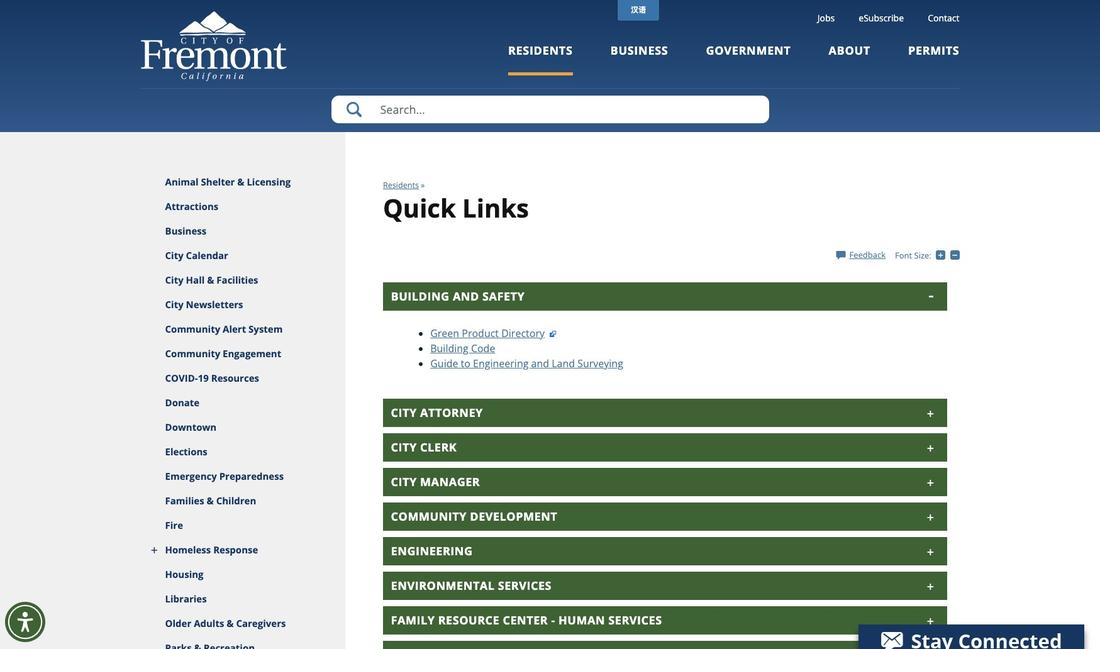 Task type: locate. For each thing, give the bounding box(es) containing it.
community up 19
[[165, 347, 220, 360]]

&
[[237, 176, 244, 188], [207, 274, 214, 286], [207, 495, 214, 507], [227, 617, 234, 630]]

residents
[[508, 43, 573, 58], [383, 180, 419, 191]]

0 horizontal spatial business link
[[141, 219, 346, 244]]

clerk
[[420, 440, 457, 455]]

code
[[471, 342, 496, 355]]

housing link
[[141, 563, 346, 587]]

community engagement
[[165, 347, 281, 360]]

0 horizontal spatial engineering
[[391, 544, 473, 559]]

font size:
[[896, 250, 932, 261]]

feedback link
[[837, 249, 886, 260]]

city left 'hall'
[[165, 274, 184, 286]]

1 vertical spatial residents link
[[383, 180, 419, 191]]

1 horizontal spatial engineering
[[473, 357, 529, 371]]

1 horizontal spatial and
[[532, 357, 549, 371]]

1 vertical spatial building
[[431, 342, 469, 355]]

services up center
[[498, 578, 552, 593]]

emergency preparedness link
[[141, 464, 346, 489]]

and inside green product directory building code guide to engineering and land surveying
[[532, 357, 549, 371]]

services
[[498, 578, 552, 593], [609, 613, 663, 628]]

calendar
[[186, 249, 228, 262]]

engineering
[[473, 357, 529, 371], [391, 544, 473, 559]]

-
[[960, 249, 963, 261], [552, 613, 556, 628]]

permits
[[909, 43, 960, 58]]

services right human
[[609, 613, 663, 628]]

0 horizontal spatial services
[[498, 578, 552, 593]]

community for community engagement
[[165, 347, 220, 360]]

0 vertical spatial residents link
[[508, 43, 573, 75]]

contact link
[[928, 12, 960, 24]]

city for city hall & facilities
[[165, 274, 184, 286]]

city down city clerk
[[391, 474, 417, 490]]

residents inside residents quick links
[[383, 180, 419, 191]]

residents for residents quick links
[[383, 180, 419, 191]]

city for city newsletters
[[165, 298, 184, 311]]

city for city attorney
[[391, 405, 417, 420]]

city
[[165, 249, 184, 262], [165, 274, 184, 286], [165, 298, 184, 311], [391, 405, 417, 420], [391, 440, 417, 455], [391, 474, 417, 490]]

to
[[461, 357, 471, 371]]

1 vertical spatial services
[[609, 613, 663, 628]]

elections link
[[141, 440, 346, 464]]

1 vertical spatial and
[[532, 357, 549, 371]]

& right shelter
[[237, 176, 244, 188]]

community alert system
[[165, 323, 283, 335]]

1 horizontal spatial business link
[[611, 43, 669, 75]]

residents for residents
[[508, 43, 573, 58]]

elections
[[165, 446, 208, 458]]

+
[[946, 249, 951, 261]]

0 vertical spatial community
[[165, 323, 220, 335]]

city for city manager
[[391, 474, 417, 490]]

engineering up the environmental
[[391, 544, 473, 559]]

permits link
[[909, 43, 960, 75]]

0 vertical spatial residents
[[508, 43, 573, 58]]

0 vertical spatial business link
[[611, 43, 669, 75]]

& inside city hall & facilities link
[[207, 274, 214, 286]]

center
[[503, 613, 548, 628]]

city left 'calendar'
[[165, 249, 184, 262]]

green product directory building code guide to engineering and land surveying
[[431, 327, 624, 371]]

business
[[611, 43, 669, 58], [165, 225, 207, 237]]

facilities
[[217, 274, 258, 286]]

0 vertical spatial services
[[498, 578, 552, 593]]

government
[[706, 43, 791, 58]]

community inside columnusercontrol3 main content
[[391, 509, 467, 524]]

1 horizontal spatial business
[[611, 43, 669, 58]]

community development
[[391, 509, 558, 524]]

family resource center - human services
[[391, 613, 663, 628]]

tab list
[[383, 282, 947, 649]]

- right +
[[960, 249, 963, 261]]

+ link
[[937, 249, 951, 261]]

columnusercontrol3 main content
[[346, 132, 963, 649]]

0 horizontal spatial residents link
[[383, 180, 419, 191]]

& right families
[[207, 495, 214, 507]]

- right center
[[552, 613, 556, 628]]

libraries
[[165, 593, 207, 605]]

residents quick links
[[383, 180, 529, 225]]

resources
[[211, 372, 259, 385]]

building code link
[[431, 342, 496, 355]]

animal shelter & licensing
[[165, 176, 291, 188]]

community for community alert system
[[165, 323, 220, 335]]

and
[[453, 289, 480, 304], [532, 357, 549, 371]]

caregivers
[[236, 617, 286, 630]]

community
[[165, 323, 220, 335], [165, 347, 220, 360], [391, 509, 467, 524]]

0 horizontal spatial and
[[453, 289, 480, 304]]

2 vertical spatial community
[[391, 509, 467, 524]]

downtown link
[[141, 415, 346, 440]]

engagement
[[223, 347, 281, 360]]

community down city manager
[[391, 509, 467, 524]]

0 vertical spatial engineering
[[473, 357, 529, 371]]

covid-
[[165, 372, 198, 385]]

1 horizontal spatial residents link
[[508, 43, 573, 75]]

tab list containing building and safety
[[383, 282, 947, 649]]

links
[[463, 191, 529, 225]]

1 vertical spatial -
[[552, 613, 556, 628]]

families & children link
[[141, 489, 346, 514]]

emergency
[[165, 470, 217, 483]]

guide to engineering and land surveying link
[[431, 357, 624, 371]]

1 vertical spatial business
[[165, 225, 207, 237]]

and left safety
[[453, 289, 480, 304]]

land
[[552, 357, 575, 371]]

0 horizontal spatial business
[[165, 225, 207, 237]]

city left clerk
[[391, 440, 417, 455]]

& inside animal shelter & licensing link
[[237, 176, 244, 188]]

1 vertical spatial engineering
[[391, 544, 473, 559]]

1 horizontal spatial residents
[[508, 43, 573, 58]]

building up green
[[391, 289, 450, 304]]

1 vertical spatial residents
[[383, 180, 419, 191]]

attractions link
[[141, 194, 346, 219]]

0 vertical spatial -
[[960, 249, 963, 261]]

& inside older adults & caregivers link
[[227, 617, 234, 630]]

1 vertical spatial business link
[[141, 219, 346, 244]]

jobs link
[[818, 12, 835, 24]]

green product directory link
[[431, 327, 558, 340]]

& for adults
[[227, 617, 234, 630]]

font size: link
[[896, 250, 932, 261]]

font
[[896, 250, 913, 261]]

0 horizontal spatial -
[[552, 613, 556, 628]]

government link
[[706, 43, 791, 75]]

& inside the families & children link
[[207, 495, 214, 507]]

homeless
[[165, 544, 211, 556]]

& right 'hall'
[[207, 274, 214, 286]]

animal shelter & licensing link
[[141, 170, 346, 194]]

contact
[[928, 12, 960, 24]]

city up city clerk
[[391, 405, 417, 420]]

environmental services
[[391, 578, 552, 593]]

building down green
[[431, 342, 469, 355]]

city inside 'link'
[[165, 298, 184, 311]]

& right adults
[[227, 617, 234, 630]]

older
[[165, 617, 191, 630]]

and left 'land'
[[532, 357, 549, 371]]

city left newsletters
[[165, 298, 184, 311]]

1 vertical spatial community
[[165, 347, 220, 360]]

engineering down code
[[473, 357, 529, 371]]

Search text field
[[331, 96, 769, 123]]

community down city newsletters
[[165, 323, 220, 335]]

hall
[[186, 274, 205, 286]]

building
[[391, 289, 450, 304], [431, 342, 469, 355]]

system
[[249, 323, 283, 335]]

resource
[[438, 613, 500, 628]]

0 horizontal spatial residents
[[383, 180, 419, 191]]



Task type: describe. For each thing, give the bounding box(es) containing it.
emergency preparedness
[[165, 470, 284, 483]]

families & children
[[165, 495, 256, 507]]

engineering inside green product directory building code guide to engineering and land surveying
[[473, 357, 529, 371]]

city hall & facilities link
[[141, 268, 346, 293]]

city attorney
[[391, 405, 483, 420]]

stay connected image
[[859, 622, 1084, 649]]

& for shelter
[[237, 176, 244, 188]]

city for city clerk
[[391, 440, 417, 455]]

families
[[165, 495, 204, 507]]

surveying
[[578, 357, 624, 371]]

human
[[559, 613, 606, 628]]

family
[[391, 613, 435, 628]]

quick
[[383, 191, 456, 225]]

about link
[[829, 43, 871, 75]]

community for community development
[[391, 509, 467, 524]]

attorney
[[420, 405, 483, 420]]

product
[[462, 327, 499, 340]]

green
[[431, 327, 460, 340]]

building and safety
[[391, 289, 525, 304]]

preparedness
[[219, 470, 284, 483]]

0 vertical spatial and
[[453, 289, 480, 304]]

fire link
[[141, 514, 346, 538]]

downtown
[[165, 421, 217, 434]]

esubscribe
[[859, 12, 904, 24]]

children
[[216, 495, 256, 507]]

building inside green product directory building code guide to engineering and land surveying
[[431, 342, 469, 355]]

manager
[[420, 474, 480, 490]]

esubscribe link
[[859, 12, 904, 24]]

city manager
[[391, 474, 480, 490]]

1 horizontal spatial -
[[960, 249, 963, 261]]

covid-19 resources link
[[141, 366, 346, 391]]

city newsletters
[[165, 298, 243, 311]]

older adults & caregivers
[[165, 617, 286, 630]]

jobs
[[818, 12, 835, 24]]

alert
[[223, 323, 246, 335]]

attractions
[[165, 200, 219, 213]]

donate link
[[141, 391, 346, 415]]

development
[[470, 509, 558, 524]]

licensing
[[247, 176, 291, 188]]

city hall & facilities
[[165, 274, 258, 286]]

directory
[[502, 327, 545, 340]]

city clerk
[[391, 440, 457, 455]]

city for city calendar
[[165, 249, 184, 262]]

shelter
[[201, 176, 235, 188]]

1 horizontal spatial services
[[609, 613, 663, 628]]

safety
[[483, 289, 525, 304]]

feedback
[[850, 249, 886, 260]]

- link
[[951, 249, 963, 261]]

city calendar
[[165, 249, 228, 262]]

fire
[[165, 519, 183, 532]]

donate
[[165, 396, 200, 409]]

0 vertical spatial business
[[611, 43, 669, 58]]

guide
[[431, 357, 458, 371]]

& for hall
[[207, 274, 214, 286]]

community engagement link
[[141, 342, 346, 366]]

size:
[[915, 250, 932, 261]]

0 vertical spatial building
[[391, 289, 450, 304]]

city calendar link
[[141, 244, 346, 268]]

city newsletters link
[[141, 293, 346, 317]]

response
[[213, 544, 258, 556]]

housing
[[165, 568, 204, 581]]

tab list inside columnusercontrol3 main content
[[383, 282, 947, 649]]

newsletters
[[186, 298, 243, 311]]

about
[[829, 43, 871, 58]]

adults
[[194, 617, 224, 630]]

community alert system link
[[141, 317, 346, 342]]

older adults & caregivers link
[[141, 612, 346, 636]]

covid-19 resources
[[165, 372, 259, 385]]

19
[[198, 372, 209, 385]]

homeless response
[[165, 544, 258, 556]]



Task type: vqa. For each thing, say whether or not it's contained in the screenshot.
The Plan.
no



